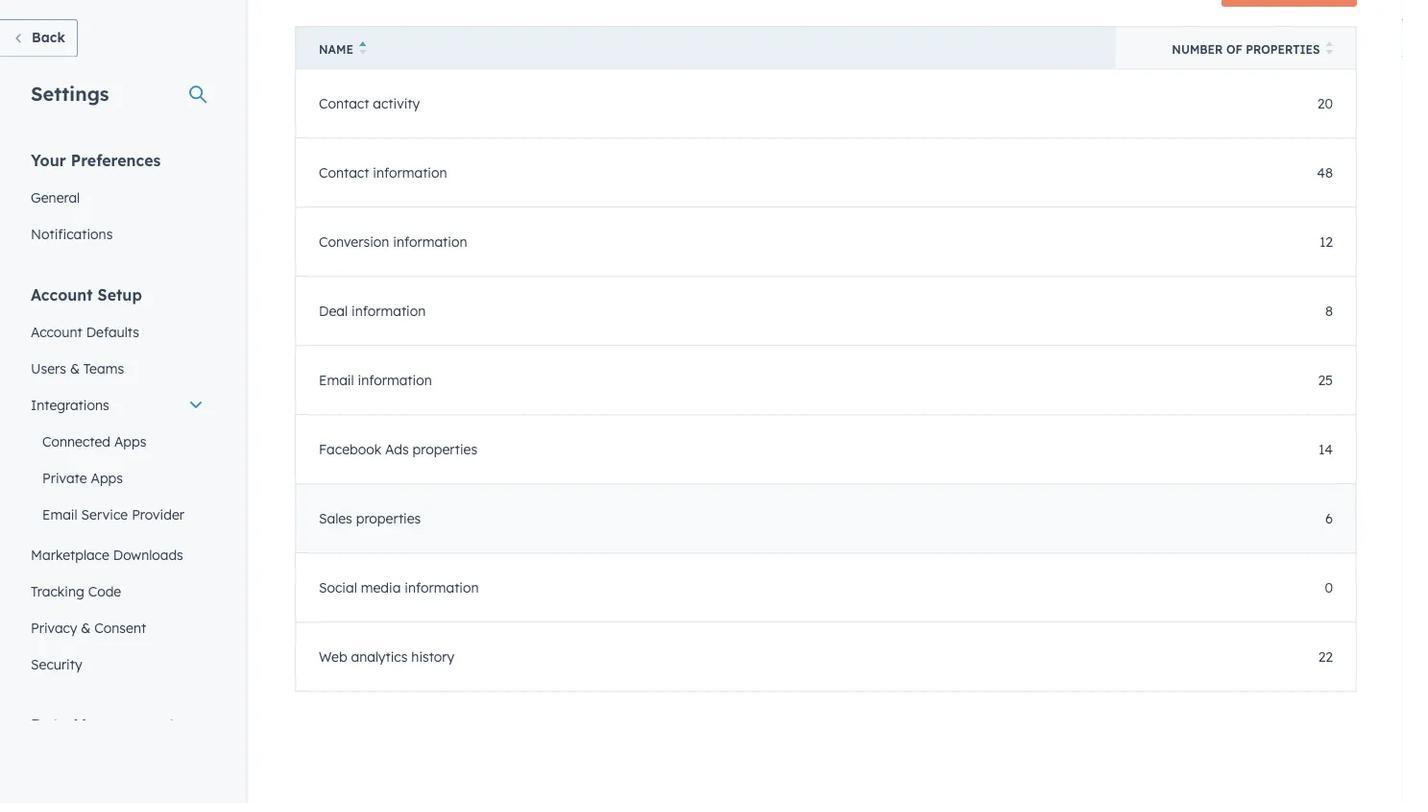Task type: describe. For each thing, give the bounding box(es) containing it.
analytics
[[351, 648, 408, 665]]

account defaults
[[31, 323, 139, 340]]

general link
[[19, 179, 215, 216]]

connected apps link
[[19, 423, 215, 460]]

contact information
[[319, 164, 447, 181]]

sales
[[319, 510, 352, 527]]

number of properties button
[[1117, 26, 1357, 69]]

private apps
[[42, 469, 123, 486]]

data
[[31, 715, 68, 734]]

of
[[1227, 42, 1243, 57]]

information for email information
[[358, 372, 432, 388]]

apps for private apps
[[91, 469, 123, 486]]

deal information
[[319, 302, 426, 319]]

account defaults link
[[19, 314, 215, 350]]

contact for contact information
[[319, 164, 369, 181]]

your preferences
[[31, 150, 161, 170]]

social media information
[[319, 579, 479, 596]]

history
[[411, 648, 455, 665]]

service
[[81, 506, 128, 523]]

deal
[[319, 302, 348, 319]]

consent
[[94, 619, 146, 636]]

private apps link
[[19, 460, 215, 496]]

2 vertical spatial properties
[[356, 510, 421, 527]]

web
[[319, 648, 347, 665]]

privacy & consent
[[31, 619, 146, 636]]

downloads
[[113, 546, 183, 563]]

& for privacy
[[81, 619, 91, 636]]

setup
[[98, 285, 142, 304]]

conversion
[[319, 233, 389, 250]]

notifications
[[31, 225, 113, 242]]

conversion information
[[319, 233, 467, 250]]

number of properties
[[1172, 42, 1320, 57]]

facebook ads properties
[[319, 441, 478, 458]]

privacy
[[31, 619, 77, 636]]

data management
[[31, 715, 175, 734]]

provider
[[132, 506, 184, 523]]

name button
[[295, 26, 1117, 69]]

your
[[31, 150, 66, 170]]

8
[[1326, 302, 1333, 319]]

private
[[42, 469, 87, 486]]

information for deal information
[[352, 302, 426, 319]]

48
[[1317, 164, 1333, 181]]

users
[[31, 360, 66, 377]]

22
[[1319, 648, 1333, 665]]

notifications link
[[19, 216, 215, 252]]

social
[[319, 579, 357, 596]]

20
[[1318, 95, 1333, 112]]

general
[[31, 189, 80, 206]]

& for users
[[70, 360, 80, 377]]

tracking code
[[31, 583, 121, 599]]

25
[[1318, 372, 1333, 388]]

connected apps
[[42, 433, 146, 450]]

tracking code link
[[19, 573, 215, 610]]

facebook
[[319, 441, 382, 458]]

apps for connected apps
[[114, 433, 146, 450]]

account for account setup
[[31, 285, 93, 304]]

14
[[1319, 441, 1333, 458]]

contact activity
[[319, 95, 420, 112]]

ascending sort. press to sort descending. element
[[359, 41, 366, 58]]

media
[[361, 579, 401, 596]]

6
[[1326, 510, 1333, 527]]

contact for contact activity
[[319, 95, 369, 112]]

account setup element
[[19, 284, 215, 683]]



Task type: locate. For each thing, give the bounding box(es) containing it.
1 vertical spatial contact
[[319, 164, 369, 181]]

users & teams
[[31, 360, 124, 377]]

account up account defaults
[[31, 285, 93, 304]]

back
[[32, 29, 65, 46]]

properties inside 'number of properties' button
[[1246, 42, 1320, 57]]

information right deal
[[352, 302, 426, 319]]

account setup
[[31, 285, 142, 304]]

ascending sort. press to sort descending. image
[[359, 41, 366, 55]]

2 account from the top
[[31, 323, 82, 340]]

& inside 'users & teams' link
[[70, 360, 80, 377]]

email service provider
[[42, 506, 184, 523]]

web analytics history
[[319, 648, 455, 665]]

&
[[70, 360, 80, 377], [81, 619, 91, 636]]

apps down the integrations button
[[114, 433, 146, 450]]

email inside tab panel
[[319, 372, 354, 388]]

back link
[[0, 19, 78, 57]]

0 vertical spatial account
[[31, 285, 93, 304]]

security
[[31, 656, 82, 672]]

properties for facebook ads properties
[[413, 441, 478, 458]]

0 vertical spatial apps
[[114, 433, 146, 450]]

press to sort. element
[[1326, 41, 1333, 58]]

defaults
[[86, 323, 139, 340]]

email information
[[319, 372, 432, 388]]

marketplace downloads link
[[19, 537, 215, 573]]

1 contact from the top
[[319, 95, 369, 112]]

users & teams link
[[19, 350, 215, 387]]

your preferences element
[[19, 149, 215, 252]]

information up ads
[[358, 372, 432, 388]]

properties right sales
[[356, 510, 421, 527]]

tab panel
[[280, 0, 1373, 722]]

press to sort. image
[[1326, 41, 1333, 55]]

sales properties
[[319, 510, 421, 527]]

12
[[1320, 233, 1333, 250]]

account up users
[[31, 323, 82, 340]]

tracking
[[31, 583, 84, 599]]

& inside privacy & consent link
[[81, 619, 91, 636]]

preferences
[[71, 150, 161, 170]]

1 vertical spatial account
[[31, 323, 82, 340]]

contact up conversion
[[319, 164, 369, 181]]

0 vertical spatial properties
[[1246, 42, 1320, 57]]

0 vertical spatial &
[[70, 360, 80, 377]]

1 vertical spatial &
[[81, 619, 91, 636]]

teams
[[83, 360, 124, 377]]

& right privacy
[[81, 619, 91, 636]]

information
[[373, 164, 447, 181], [393, 233, 467, 250], [352, 302, 426, 319], [358, 372, 432, 388], [405, 579, 479, 596]]

account for account defaults
[[31, 323, 82, 340]]

email for email information
[[319, 372, 354, 388]]

2 contact from the top
[[319, 164, 369, 181]]

apps up service
[[91, 469, 123, 486]]

properties for number of properties
[[1246, 42, 1320, 57]]

code
[[88, 583, 121, 599]]

1 vertical spatial apps
[[91, 469, 123, 486]]

information for contact information
[[373, 164, 447, 181]]

privacy & consent link
[[19, 610, 215, 646]]

apps
[[114, 433, 146, 450], [91, 469, 123, 486]]

security link
[[19, 646, 215, 683]]

email for email service provider
[[42, 506, 77, 523]]

properties right ads
[[413, 441, 478, 458]]

integrations
[[31, 396, 109, 413]]

0 vertical spatial contact
[[319, 95, 369, 112]]

email down deal
[[319, 372, 354, 388]]

name
[[319, 42, 353, 57]]

information down activity
[[373, 164, 447, 181]]

email service provider link
[[19, 496, 215, 533]]

marketplace downloads
[[31, 546, 183, 563]]

number
[[1172, 42, 1223, 57]]

0 horizontal spatial &
[[70, 360, 80, 377]]

integrations button
[[19, 387, 215, 423]]

information right conversion
[[393, 233, 467, 250]]

ads
[[385, 441, 409, 458]]

1 vertical spatial properties
[[413, 441, 478, 458]]

1 account from the top
[[31, 285, 93, 304]]

information right media
[[405, 579, 479, 596]]

0 vertical spatial email
[[319, 372, 354, 388]]

0 horizontal spatial email
[[42, 506, 77, 523]]

tab panel containing contact activity
[[280, 0, 1373, 722]]

1 horizontal spatial email
[[319, 372, 354, 388]]

0
[[1325, 579, 1333, 596]]

marketplace
[[31, 546, 109, 563]]

& right users
[[70, 360, 80, 377]]

email down private
[[42, 506, 77, 523]]

account
[[31, 285, 93, 304], [31, 323, 82, 340]]

email
[[319, 372, 354, 388], [42, 506, 77, 523]]

management
[[73, 715, 175, 734]]

connected
[[42, 433, 110, 450]]

settings
[[31, 81, 109, 105]]

1 vertical spatial email
[[42, 506, 77, 523]]

email inside account setup element
[[42, 506, 77, 523]]

contact left activity
[[319, 95, 369, 112]]

1 horizontal spatial &
[[81, 619, 91, 636]]

information for conversion information
[[393, 233, 467, 250]]

properties left press to sort. element
[[1246, 42, 1320, 57]]

activity
[[373, 95, 420, 112]]

properties
[[1246, 42, 1320, 57], [413, 441, 478, 458], [356, 510, 421, 527]]

contact
[[319, 95, 369, 112], [319, 164, 369, 181]]



Task type: vqa. For each thing, say whether or not it's contained in the screenshot.
Website button
no



